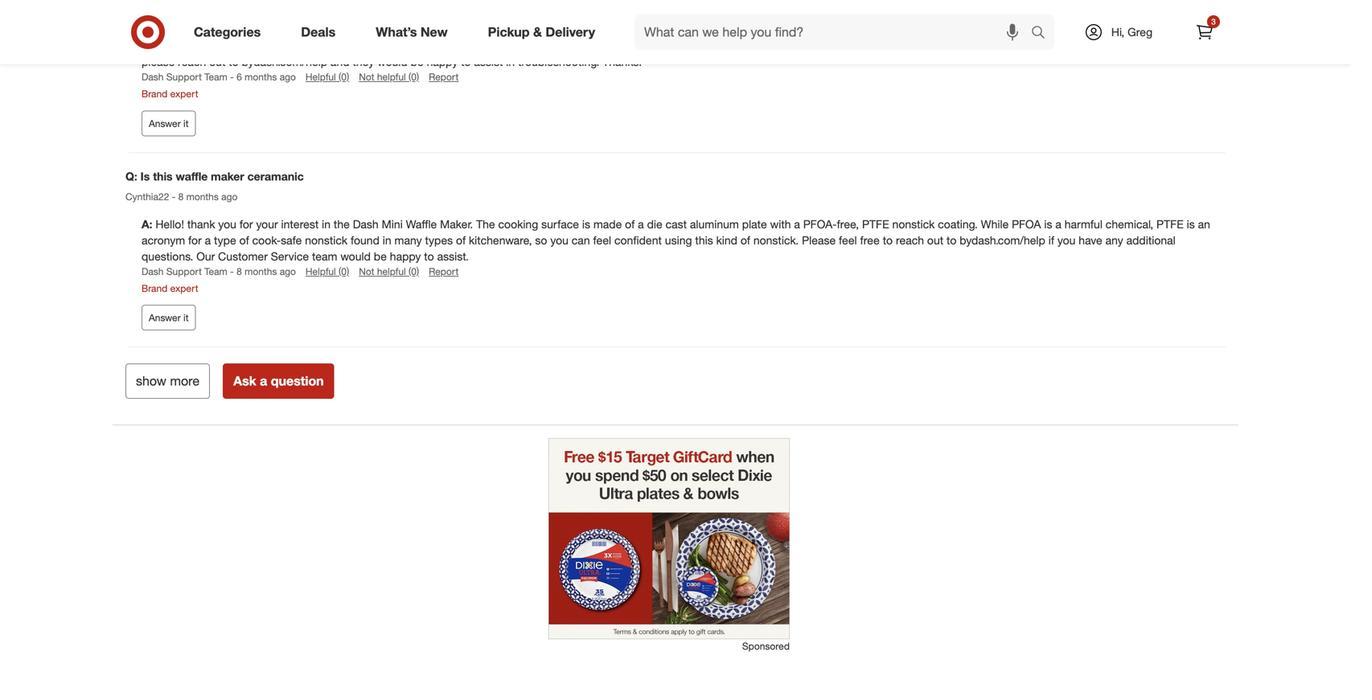 Task type: describe. For each thing, give the bounding box(es) containing it.
deals
[[301, 24, 336, 40]]

finding
[[838, 39, 872, 53]]

cooking inside 'hello! thank you for your interest in the dash mini waffle maker. the cooking surface  is made of a die cast aluminum plate with a pfoa-free, ptfe nonstick coating. while pfoa is a harmful chemical, ptfe is an acronym for a type of cook-safe nonstick found in many types of kitchenware, so you can feel confident using this kind of nonstick. please feel free to reach out to bydash.com/help if you have any additional questions. our customer service team would be happy to assist.'
[[498, 217, 538, 231]]

more
[[170, 373, 200, 389]]

ask a question button
[[223, 364, 334, 399]]

of up customer
[[239, 233, 249, 247]]

your inside the hello! thank you for purchasing the dash mini waffle maker. the cooking surface should only take a few minutes to heat up so if you're finding your waffle maker and indicator light are not working properly, please reach out to bydash.com/help and they would be happy to assist in troubleshooting. thanks!
[[875, 39, 897, 53]]

using
[[665, 233, 692, 247]]

the inside the hello! thank you for purchasing the dash mini waffle maker. the cooking surface should only take a few minutes to heat up so if you're finding your waffle maker and indicator light are not working properly, please reach out to bydash.com/help and they would be happy to assist in troubleshooting. thanks!
[[318, 39, 334, 53]]

to down coating.
[[947, 233, 957, 247]]

please
[[802, 233, 836, 247]]

dash down "please"
[[142, 71, 164, 83]]

dash down questions.
[[142, 265, 164, 278]]

few
[[661, 39, 679, 53]]

0 horizontal spatial in
[[322, 217, 331, 231]]

please
[[142, 55, 175, 69]]

0 horizontal spatial nonstick
[[305, 233, 348, 247]]

helpful for the
[[306, 71, 336, 83]]

show
[[136, 373, 166, 389]]

What can we help you find? suggestions appear below search field
[[635, 14, 1036, 50]]

1 horizontal spatial 6
[[237, 71, 242, 83]]

if inside the hello! thank you for purchasing the dash mini waffle maker. the cooking surface should only take a few minutes to heat up so if you're finding your waffle maker and indicator light are not working properly, please reach out to bydash.com/help and they would be happy to assist in troubleshooting. thanks!
[[795, 39, 801, 53]]

cynthia22
[[126, 191, 169, 203]]

you down harmful
[[1058, 233, 1076, 247]]

happy inside 'hello! thank you for your interest in the dash mini waffle maker. the cooking surface  is made of a die cast aluminum plate with a pfoa-free, ptfe nonstick coating. while pfoa is a harmful chemical, ptfe is an acronym for a type of cook-safe nonstick found in many types of kitchenware, so you can feel confident using this kind of nonstick. please feel free to reach out to bydash.com/help if you have any additional questions. our customer service team would be happy to assist.'
[[390, 249, 421, 263]]

surface inside the hello! thank you for purchasing the dash mini waffle maker. the cooking surface should only take a few minutes to heat up so if you're finding your waffle maker and indicator light are not working properly, please reach out to bydash.com/help and they would be happy to assist in troubleshooting. thanks!
[[526, 39, 564, 53]]

team
[[312, 249, 337, 263]]

waffle inside 'q: is this waffle maker ceramanic cynthia22 - 8 months ago'
[[176, 169, 208, 183]]

answer it for hello! thank you for purchasing the dash mini waffle maker. the cooking surface should only take a few minutes to heat up so if you're finding your waffle maker and indicator light are not working properly, please reach out to bydash.com/help and they would be happy to assist in troubleshooting. thanks!
[[149, 117, 189, 129]]

ago down service
[[280, 265, 296, 278]]

cook-
[[252, 233, 281, 247]]

additional
[[1127, 233, 1176, 247]]

troubleshooting.
[[518, 55, 600, 69]]

our
[[196, 249, 215, 263]]

months inside 'q: is this waffle maker ceramanic cynthia22 - 8 months ago'
[[186, 191, 219, 203]]

cast
[[666, 217, 687, 231]]

1 vertical spatial and
[[331, 55, 350, 69]]

greg
[[1128, 25, 1153, 39]]

not for the
[[359, 265, 375, 278]]

found
[[351, 233, 380, 247]]

report button for waffle
[[429, 265, 459, 278]]

are
[[1061, 39, 1076, 53]]

pfoa-
[[804, 217, 837, 231]]

customer
[[218, 249, 268, 263]]

search button
[[1024, 14, 1063, 53]]

waffle inside the hello! thank you for purchasing the dash mini waffle maker. the cooking surface should only take a few minutes to heat up so if you're finding your waffle maker and indicator light are not working properly, please reach out to bydash.com/help and they would be happy to assist in troubleshooting. thanks!
[[390, 39, 421, 53]]

question
[[271, 373, 324, 389]]

- down customer
[[230, 265, 234, 278]]

the inside 'hello! thank you for your interest in the dash mini waffle maker. the cooking surface  is made of a die cast aluminum plate with a pfoa-free, ptfe nonstick coating. while pfoa is a harmful chemical, ptfe is an acronym for a type of cook-safe nonstick found in many types of kitchenware, so you can feel confident using this kind of nonstick. please feel free to reach out to bydash.com/help if you have any additional questions. our customer service team would be happy to assist.'
[[476, 217, 495, 231]]

0 vertical spatial and
[[967, 39, 986, 53]]

1 is from the left
[[582, 217, 591, 231]]

out inside 'hello! thank you for your interest in the dash mini waffle maker. the cooking surface  is made of a die cast aluminum plate with a pfoa-free, ptfe nonstick coating. while pfoa is a harmful chemical, ptfe is an acronym for a type of cook-safe nonstick found in many types of kitchenware, so you can feel confident using this kind of nonstick. please feel free to reach out to bydash.com/help if you have any additional questions. our customer service team would be happy to assist.'
[[928, 233, 944, 247]]

up
[[763, 39, 776, 53]]

an
[[1199, 217, 1211, 231]]

you left can at the left
[[551, 233, 569, 247]]

coating.
[[938, 217, 978, 231]]

not for mini
[[359, 71, 375, 83]]

kitchenware,
[[469, 233, 532, 247]]

be inside 'hello! thank you for your interest in the dash mini waffle maker. the cooking surface  is made of a die cast aluminum plate with a pfoa-free, ptfe nonstick coating. while pfoa is a harmful chemical, ptfe is an acronym for a type of cook-safe nonstick found in many types of kitchenware, so you can feel confident using this kind of nonstick. please feel free to reach out to bydash.com/help if you have any additional questions. our customer service team would be happy to assist.'
[[374, 249, 387, 263]]

any
[[1106, 233, 1124, 247]]

what's new link
[[362, 14, 468, 50]]

harmful
[[1065, 217, 1103, 231]]

so inside 'hello! thank you for your interest in the dash mini waffle maker. the cooking surface  is made of a die cast aluminum plate with a pfoa-free, ptfe nonstick coating. while pfoa is a harmful chemical, ptfe is an acronym for a type of cook-safe nonstick found in many types of kitchenware, so you can feel confident using this kind of nonstick. please feel free to reach out to bydash.com/help if you have any additional questions. our customer service team would be happy to assist.'
[[535, 233, 548, 247]]

purchasing
[[259, 39, 315, 53]]

bydash.com/help inside the hello! thank you for purchasing the dash mini waffle maker. the cooking surface should only take a few minutes to heat up so if you're finding your waffle maker and indicator light are not working properly, please reach out to bydash.com/help and they would be happy to assist in troubleshooting. thanks!
[[242, 55, 328, 69]]

ago down 'purchasing' in the top left of the page
[[280, 71, 296, 83]]

dash support team - 6 months ago
[[142, 71, 296, 83]]

this inside 'hello! thank you for your interest in the dash mini waffle maker. the cooking surface  is made of a die cast aluminum plate with a pfoa-free, ptfe nonstick coating. while pfoa is a harmful chemical, ptfe is an acronym for a type of cook-safe nonstick found in many types of kitchenware, so you can feel confident using this kind of nonstick. please feel free to reach out to bydash.com/help if you have any additional questions. our customer service team would be happy to assist.'
[[696, 233, 713, 247]]

- down categories link
[[230, 71, 234, 83]]

to left "heat"
[[725, 39, 735, 53]]

service
[[271, 249, 309, 263]]

delivery
[[546, 24, 595, 40]]

support for thank
[[166, 265, 202, 278]]

of down plate
[[741, 233, 751, 247]]

light
[[1036, 39, 1057, 53]]

happy inside the hello! thank you for purchasing the dash mini waffle maker. the cooking surface should only take a few minutes to heat up so if you're finding your waffle maker and indicator light are not working properly, please reach out to bydash.com/help and they would be happy to assist in troubleshooting. thanks!
[[427, 55, 458, 69]]

pickup & delivery
[[488, 24, 595, 40]]

answer it for hello! thank you for your interest in the dash mini waffle maker. the cooking surface  is made of a die cast aluminum plate with a pfoa-free, ptfe nonstick coating. while pfoa is a harmful chemical, ptfe is an acronym for a type of cook-safe nonstick found in many types of kitchenware, so you can feel confident using this kind of nonstick. please feel free to reach out to bydash.com/help if you have any additional questions. our customer service team would be happy to assist.
[[149, 312, 189, 324]]

waffle inside 'hello! thank you for your interest in the dash mini waffle maker. the cooking surface  is made of a die cast aluminum plate with a pfoa-free, ptfe nonstick coating. while pfoa is a harmful chemical, ptfe is an acronym for a type of cook-safe nonstick found in many types of kitchenware, so you can feel confident using this kind of nonstick. please feel free to reach out to bydash.com/help if you have any additional questions. our customer service team would be happy to assist.'
[[406, 217, 437, 231]]

months down customer
[[245, 265, 277, 278]]

have
[[1079, 233, 1103, 247]]

it for acronym
[[183, 312, 189, 324]]

brand expert for hello! thank you for your interest in the dash mini waffle maker. the cooking surface  is made of a die cast aluminum plate with a pfoa-free, ptfe nonstick coating. while pfoa is a harmful chemical, ptfe is an acronym for a type of cook-safe nonstick found in many types of kitchenware, so you can feel confident using this kind of nonstick. please feel free to reach out to bydash.com/help if you have any additional questions. our customer service team would be happy to assist.
[[142, 282, 198, 295]]

would inside the hello! thank you for purchasing the dash mini waffle maker. the cooking surface should only take a few minutes to heat up so if you're finding your waffle maker and indicator light are not working properly, please reach out to bydash.com/help and they would be happy to assist in troubleshooting. thanks!
[[377, 55, 408, 69]]

not helpful  (0) for dash
[[359, 265, 419, 278]]

a right the with
[[794, 217, 801, 231]]

- right esther in the top left of the page
[[156, 12, 160, 24]]

2 ptfe from the left
[[1157, 217, 1184, 231]]

pickup
[[488, 24, 530, 40]]

safe
[[281, 233, 302, 247]]

assist.
[[437, 249, 469, 263]]

reach inside the hello! thank you for purchasing the dash mini waffle maker. the cooking surface should only take a few minutes to heat up so if you're finding your waffle maker and indicator light are not working properly, please reach out to bydash.com/help and they would be happy to assist in troubleshooting. thanks!
[[178, 55, 206, 69]]

assist
[[474, 55, 503, 69]]

helpful  (0) for dash
[[306, 71, 349, 83]]

you're
[[804, 39, 835, 53]]

q:
[[126, 169, 137, 183]]

acronym
[[142, 233, 185, 247]]

plate
[[742, 217, 767, 231]]

q: is this waffle maker ceramanic cynthia22 - 8 months ago
[[126, 169, 304, 203]]

thank
[[187, 39, 218, 53]]

should
[[567, 39, 600, 53]]

report for waffle
[[429, 265, 459, 278]]

interest
[[281, 217, 319, 231]]

show more
[[136, 373, 200, 389]]

ago inside 'q: is this waffle maker ceramanic cynthia22 - 8 months ago'
[[221, 191, 238, 203]]

brand for hello! thank you for purchasing the dash mini waffle maker. the cooking surface should only take a few minutes to heat up so if you're finding your waffle maker and indicator light are not working properly, please reach out to bydash.com/help and they would be happy to assist in troubleshooting. thanks!
[[142, 88, 168, 100]]

not
[[1080, 39, 1096, 53]]

to right the free
[[883, 233, 893, 247]]

take
[[628, 39, 649, 53]]

esther
[[126, 12, 153, 24]]

type
[[214, 233, 236, 247]]

mini inside 'hello! thank you for your interest in the dash mini waffle maker. the cooking surface  is made of a die cast aluminum plate with a pfoa-free, ptfe nonstick coating. while pfoa is a harmful chemical, ptfe is an acronym for a type of cook-safe nonstick found in many types of kitchenware, so you can feel confident using this kind of nonstick. please feel free to reach out to bydash.com/help if you have any additional questions. our customer service team would be happy to assist.'
[[382, 217, 403, 231]]

free
[[861, 233, 880, 247]]

helpful  (0) button for dash
[[306, 70, 349, 84]]

advertisement region
[[549, 439, 790, 640]]

maker. inside the hello! thank you for purchasing the dash mini waffle maker. the cooking surface should only take a few minutes to heat up so if you're finding your waffle maker and indicator light are not working properly, please reach out to bydash.com/help and they would be happy to assist in troubleshooting. thanks!
[[424, 39, 458, 53]]

kind
[[717, 233, 738, 247]]

so inside the hello! thank you for purchasing the dash mini waffle maker. the cooking surface should only take a few minutes to heat up so if you're finding your waffle maker and indicator light are not working properly, please reach out to bydash.com/help and they would be happy to assist in troubleshooting. thanks!
[[780, 39, 792, 53]]

brand for hello! thank you for your interest in the dash mini waffle maker. the cooking surface  is made of a die cast aluminum plate with a pfoa-free, ptfe nonstick coating. while pfoa is a harmful chemical, ptfe is an acronym for a type of cook-safe nonstick found in many types of kitchenware, so you can feel confident using this kind of nonstick. please feel free to reach out to bydash.com/help if you have any additional questions. our customer service team would be happy to assist.
[[142, 282, 168, 295]]

maker inside the hello! thank you for purchasing the dash mini waffle maker. the cooking surface should only take a few minutes to heat up so if you're finding your waffle maker and indicator light are not working properly, please reach out to bydash.com/help and they would be happy to assist in troubleshooting. thanks!
[[933, 39, 964, 53]]

of up the "assist."
[[456, 233, 466, 247]]

ask a question
[[233, 373, 324, 389]]

they
[[353, 55, 374, 69]]

many
[[395, 233, 422, 247]]

show more button
[[126, 364, 210, 399]]

made
[[594, 217, 622, 231]]

&
[[533, 24, 542, 40]]

ask
[[233, 373, 256, 389]]

reach inside 'hello! thank you for your interest in the dash mini waffle maker. the cooking surface  is made of a die cast aluminum plate with a pfoa-free, ptfe nonstick coating. while pfoa is a harmful chemical, ptfe is an acronym for a type of cook-safe nonstick found in many types of kitchenware, so you can feel confident using this kind of nonstick. please feel free to reach out to bydash.com/help if you have any additional questions. our customer service team would be happy to assist.'
[[896, 233, 925, 247]]

you inside the hello! thank you for purchasing the dash mini waffle maker. the cooking surface should only take a few minutes to heat up so if you're finding your waffle maker and indicator light are not working properly, please reach out to bydash.com/help and they would be happy to assist in troubleshooting. thanks!
[[221, 39, 239, 53]]

free,
[[837, 217, 859, 231]]

1 ptfe from the left
[[862, 217, 890, 231]]

can
[[572, 233, 590, 247]]

working
[[1099, 39, 1139, 53]]

thank
[[187, 217, 215, 231]]

helpful  (0) button for in
[[306, 265, 349, 278]]

surface inside 'hello! thank you for your interest in the dash mini waffle maker. the cooking surface  is made of a die cast aluminum plate with a pfoa-free, ptfe nonstick coating. while pfoa is a harmful chemical, ptfe is an acronym for a type of cook-safe nonstick found in many types of kitchenware, so you can feel confident using this kind of nonstick. please feel free to reach out to bydash.com/help if you have any additional questions. our customer service team would be happy to assist.'
[[542, 217, 579, 231]]

- inside 'q: is this waffle maker ceramanic cynthia22 - 8 months ago'
[[172, 191, 176, 203]]

what's
[[376, 24, 417, 40]]

to left assist
[[461, 55, 471, 69]]

support for thank
[[166, 71, 202, 83]]

ago up categories
[[206, 12, 222, 24]]

dash inside the hello! thank you for purchasing the dash mini waffle maker. the cooking surface should only take a few minutes to heat up so if you're finding your waffle maker and indicator light are not working properly, please reach out to bydash.com/help and they would be happy to assist in troubleshooting. thanks!
[[337, 39, 363, 53]]



Task type: vqa. For each thing, say whether or not it's contained in the screenshot.
Lego Icons Bonsai Tree Home D&#233;Cor Set 10281, 1 Of 16 at the left of page
no



Task type: locate. For each thing, give the bounding box(es) containing it.
feel down made
[[593, 233, 612, 247]]

0 vertical spatial it
[[183, 117, 189, 129]]

not helpful  (0) button for waffle
[[359, 70, 419, 84]]

hello! thank you for purchasing the dash mini waffle maker. the cooking surface should only take a few minutes to heat up so if you're finding your waffle maker and indicator light are not working properly, please reach out to bydash.com/help and they would be happy to assist in troubleshooting. thanks!
[[142, 39, 1185, 69]]

this right is
[[153, 169, 173, 183]]

1 brand from the top
[[142, 88, 168, 100]]

1 vertical spatial answer it
[[149, 312, 189, 324]]

for for purchasing
[[243, 39, 256, 53]]

ago up type on the top left of the page
[[221, 191, 238, 203]]

a
[[652, 39, 658, 53], [638, 217, 644, 231], [794, 217, 801, 231], [1056, 217, 1062, 231], [205, 233, 211, 247], [260, 373, 267, 389]]

0 horizontal spatial 8
[[178, 191, 184, 203]]

1 report button from the top
[[429, 70, 459, 84]]

2 not helpful  (0) from the top
[[359, 265, 419, 278]]

out inside the hello! thank you for purchasing the dash mini waffle maker. the cooking surface should only take a few minutes to heat up so if you're finding your waffle maker and indicator light are not working properly, please reach out to bydash.com/help and they would be happy to assist in troubleshooting. thanks!
[[209, 55, 226, 69]]

waffle right finding
[[900, 39, 930, 53]]

helpful  (0) down deals link
[[306, 71, 349, 83]]

while
[[981, 217, 1009, 231]]

maker
[[933, 39, 964, 53], [211, 169, 244, 183]]

months up thank
[[186, 191, 219, 203]]

1 team from the top
[[205, 71, 228, 83]]

mini
[[366, 39, 387, 53], [382, 217, 403, 231]]

helpful down what's
[[377, 71, 406, 83]]

0 vertical spatial support
[[166, 71, 202, 83]]

mini inside the hello! thank you for purchasing the dash mini waffle maker. the cooking surface should only take a few minutes to heat up so if you're finding your waffle maker and indicator light are not working properly, please reach out to bydash.com/help and they would be happy to assist in troubleshooting. thanks!
[[366, 39, 387, 53]]

2 helpful  (0) button from the top
[[306, 265, 349, 278]]

2 answer it button from the top
[[142, 305, 196, 331]]

1 vertical spatial helpful  (0)
[[306, 265, 349, 278]]

it
[[183, 117, 189, 129], [183, 312, 189, 324]]

2 horizontal spatial in
[[506, 55, 515, 69]]

1 vertical spatial for
[[240, 217, 253, 231]]

1 helpful from the top
[[377, 71, 406, 83]]

maker left indicator
[[933, 39, 964, 53]]

surface
[[526, 39, 564, 53], [542, 217, 579, 231]]

0 vertical spatial brand
[[142, 88, 168, 100]]

types
[[425, 233, 453, 247]]

2 vertical spatial for
[[188, 233, 202, 247]]

brand down questions.
[[142, 282, 168, 295]]

not helpful  (0) for waffle
[[359, 71, 419, 83]]

report button for the
[[429, 70, 459, 84]]

esther - 6 months ago
[[126, 12, 222, 24]]

helpful down deals link
[[306, 71, 336, 83]]

0 vertical spatial be
[[411, 55, 424, 69]]

0 vertical spatial not
[[359, 71, 375, 83]]

if inside 'hello! thank you for your interest in the dash mini waffle maker. the cooking surface  is made of a die cast aluminum plate with a pfoa-free, ptfe nonstick coating. while pfoa is a harmful chemical, ptfe is an acronym for a type of cook-safe nonstick found in many types of kitchenware, so you can feel confident using this kind of nonstick. please feel free to reach out to bydash.com/help if you have any additional questions. our customer service team would be happy to assist.'
[[1049, 233, 1055, 247]]

0 vertical spatial 6
[[162, 12, 168, 24]]

1 not helpful  (0) button from the top
[[359, 70, 419, 84]]

heat
[[738, 39, 760, 53]]

2 answer from the top
[[149, 312, 181, 324]]

1 horizontal spatial be
[[411, 55, 424, 69]]

hi,
[[1112, 25, 1125, 39]]

in inside the hello! thank you for purchasing the dash mini waffle maker. the cooking surface should only take a few minutes to heat up so if you're finding your waffle maker and indicator light are not working properly, please reach out to bydash.com/help and they would be happy to assist in troubleshooting. thanks!
[[506, 55, 515, 69]]

nonstick left coating.
[[893, 217, 935, 231]]

report for the
[[429, 71, 459, 83]]

is up can at the left
[[582, 217, 591, 231]]

answer down questions.
[[149, 312, 181, 324]]

is
[[141, 169, 150, 183]]

0 horizontal spatial happy
[[390, 249, 421, 263]]

cooking
[[483, 39, 523, 53], [498, 217, 538, 231]]

1 vertical spatial not
[[359, 265, 375, 278]]

support down questions.
[[166, 265, 202, 278]]

answer it button for hello! thank you for purchasing the dash mini waffle maker. the cooking surface should only take a few minutes to heat up so if you're finding your waffle maker and indicator light are not working properly, please reach out to bydash.com/help and they would be happy to assist in troubleshooting. thanks!
[[142, 110, 196, 136]]

1 vertical spatial bydash.com/help
[[960, 233, 1046, 247]]

1 it from the top
[[183, 117, 189, 129]]

1 vertical spatial would
[[341, 249, 371, 263]]

a left few
[[652, 39, 658, 53]]

if
[[795, 39, 801, 53], [1049, 233, 1055, 247]]

answer for hello! thank you for your interest in the dash mini waffle maker. the cooking surface  is made of a die cast aluminum plate with a pfoa-free, ptfe nonstick coating. while pfoa is a harmful chemical, ptfe is an acronym for a type of cook-safe nonstick found in many types of kitchenware, so you can feel confident using this kind of nonstick. please feel free to reach out to bydash.com/help if you have any additional questions. our customer service team would be happy to assist.
[[149, 312, 181, 324]]

a inside button
[[260, 373, 267, 389]]

the up kitchenware,
[[476, 217, 495, 231]]

1 horizontal spatial is
[[1045, 217, 1053, 231]]

1 horizontal spatial so
[[780, 39, 792, 53]]

1 horizontal spatial and
[[967, 39, 986, 53]]

search
[[1024, 26, 1063, 41]]

helpful  (0) down team
[[306, 265, 349, 278]]

a left die
[[638, 217, 644, 231]]

0 horizontal spatial is
[[582, 217, 591, 231]]

to
[[725, 39, 735, 53], [229, 55, 239, 69], [461, 55, 471, 69], [883, 233, 893, 247], [947, 233, 957, 247], [424, 249, 434, 263]]

0 vertical spatial this
[[153, 169, 173, 183]]

1 horizontal spatial this
[[696, 233, 713, 247]]

1 vertical spatial happy
[[390, 249, 421, 263]]

it for to
[[183, 117, 189, 129]]

1 horizontal spatial if
[[1049, 233, 1055, 247]]

the up assist
[[461, 39, 480, 53]]

brand expert for hello! thank you for purchasing the dash mini waffle maker. the cooking surface should only take a few minutes to heat up so if you're finding your waffle maker and indicator light are not working properly, please reach out to bydash.com/help and they would be happy to assist in troubleshooting. thanks!
[[142, 88, 198, 100]]

0 vertical spatial surface
[[526, 39, 564, 53]]

0 vertical spatial report
[[429, 71, 459, 83]]

cooking inside the hello! thank you for purchasing the dash mini waffle maker. the cooking surface should only take a few minutes to heat up so if you're finding your waffle maker and indicator light are not working properly, please reach out to bydash.com/help and they would be happy to assist in troubleshooting. thanks!
[[483, 39, 523, 53]]

0 vertical spatial mini
[[366, 39, 387, 53]]

0 vertical spatial waffle
[[390, 39, 421, 53]]

0 vertical spatial in
[[506, 55, 515, 69]]

in for found
[[383, 233, 392, 247]]

answer it button for hello! thank you for your interest in the dash mini waffle maker. the cooking surface  is made of a die cast aluminum plate with a pfoa-free, ptfe nonstick coating. while pfoa is a harmful chemical, ptfe is an acronym for a type of cook-safe nonstick found in many types of kitchenware, so you can feel confident using this kind of nonstick. please feel free to reach out to bydash.com/help if you have any additional questions. our customer service team would be happy to assist.
[[142, 305, 196, 331]]

1 helpful from the top
[[306, 71, 336, 83]]

to down types
[[424, 249, 434, 263]]

1 vertical spatial 6
[[237, 71, 242, 83]]

dash inside 'hello! thank you for your interest in the dash mini waffle maker. the cooking surface  is made of a die cast aluminum plate with a pfoa-free, ptfe nonstick coating. while pfoa is a harmful chemical, ptfe is an acronym for a type of cook-safe nonstick found in many types of kitchenware, so you can feel confident using this kind of nonstick. please feel free to reach out to bydash.com/help if you have any additional questions. our customer service team would be happy to assist.'
[[353, 217, 379, 231]]

answer for hello! thank you for purchasing the dash mini waffle maker. the cooking surface should only take a few minutes to heat up so if you're finding your waffle maker and indicator light are not working properly, please reach out to bydash.com/help and they would be happy to assist in troubleshooting. thanks!
[[149, 117, 181, 129]]

months up the thank
[[170, 12, 203, 24]]

maker. up types
[[440, 217, 473, 231]]

answer up is
[[149, 117, 181, 129]]

for up cook-
[[240, 217, 253, 231]]

2 expert from the top
[[170, 282, 198, 295]]

1 helpful  (0) from the top
[[306, 71, 349, 83]]

is left an
[[1187, 217, 1195, 231]]

in right interest
[[322, 217, 331, 231]]

brand expert down "please"
[[142, 88, 198, 100]]

not helpful  (0) down many
[[359, 265, 419, 278]]

hello! for thank
[[156, 39, 184, 53]]

0 horizontal spatial maker
[[211, 169, 244, 183]]

minutes
[[682, 39, 722, 53]]

ptfe
[[862, 217, 890, 231], [1157, 217, 1184, 231]]

0 vertical spatial happy
[[427, 55, 458, 69]]

1 vertical spatial not helpful  (0) button
[[359, 265, 419, 278]]

1 horizontal spatial nonstick
[[893, 217, 935, 231]]

is
[[582, 217, 591, 231], [1045, 217, 1053, 231], [1187, 217, 1195, 231]]

3 is from the left
[[1187, 217, 1195, 231]]

1 feel from the left
[[593, 233, 612, 247]]

1 vertical spatial it
[[183, 312, 189, 324]]

1 vertical spatial maker.
[[440, 217, 473, 231]]

0 vertical spatial nonstick
[[893, 217, 935, 231]]

bydash.com/help down while
[[960, 233, 1046, 247]]

maker left ceramanic
[[211, 169, 244, 183]]

hello! up the acronym
[[156, 217, 184, 231]]

hello! up "please"
[[156, 39, 184, 53]]

expert down dash support team - 6 months ago on the top left of the page
[[170, 88, 198, 100]]

expert for acronym
[[170, 282, 198, 295]]

team down the thank
[[205, 71, 228, 83]]

so left can at the left
[[535, 233, 548, 247]]

0 horizontal spatial 6
[[162, 12, 168, 24]]

1 a: from the top
[[142, 39, 156, 53]]

2 hello! from the top
[[156, 217, 184, 231]]

0 horizontal spatial if
[[795, 39, 801, 53]]

not down they
[[359, 71, 375, 83]]

out up dash support team - 6 months ago on the top left of the page
[[209, 55, 226, 69]]

2 not from the top
[[359, 265, 375, 278]]

2 it from the top
[[183, 312, 189, 324]]

answer it button
[[142, 110, 196, 136], [142, 305, 196, 331]]

2 brand expert from the top
[[142, 282, 198, 295]]

properly,
[[1142, 39, 1185, 53]]

a up our
[[205, 233, 211, 247]]

1 vertical spatial helpful  (0) button
[[306, 265, 349, 278]]

6 right esther in the top left of the page
[[162, 12, 168, 24]]

and left indicator
[[967, 39, 986, 53]]

2 a: from the top
[[142, 217, 156, 231]]

brand expert
[[142, 88, 198, 100], [142, 282, 198, 295]]

helpful  (0)
[[306, 71, 349, 83], [306, 265, 349, 278]]

0 vertical spatial waffle
[[900, 39, 930, 53]]

you up type on the top left of the page
[[218, 217, 237, 231]]

2 answer it from the top
[[149, 312, 189, 324]]

answer it up is
[[149, 117, 189, 129]]

dash support team - 8 months ago
[[142, 265, 296, 278]]

1 vertical spatial brand expert
[[142, 282, 198, 295]]

the inside 'hello! thank you for your interest in the dash mini waffle maker. the cooking surface  is made of a die cast aluminum plate with a pfoa-free, ptfe nonstick coating. while pfoa is a harmful chemical, ptfe is an acronym for a type of cook-safe nonstick found in many types of kitchenware, so you can feel confident using this kind of nonstick. please feel free to reach out to bydash.com/help if you have any additional questions. our customer service team would be happy to assist.'
[[334, 217, 350, 231]]

2 feel from the left
[[839, 233, 857, 247]]

8 inside 'q: is this waffle maker ceramanic cynthia22 - 8 months ago'
[[178, 191, 184, 203]]

1 vertical spatial be
[[374, 249, 387, 263]]

so
[[780, 39, 792, 53], [535, 233, 548, 247]]

hello! for thank
[[156, 217, 184, 231]]

die
[[647, 217, 663, 231]]

0 vertical spatial maker
[[933, 39, 964, 53]]

reach down the thank
[[178, 55, 206, 69]]

is right pfoa
[[1045, 217, 1053, 231]]

1 vertical spatial waffle
[[176, 169, 208, 183]]

helpful
[[377, 71, 406, 83], [377, 265, 406, 278]]

0 vertical spatial answer
[[149, 117, 181, 129]]

0 vertical spatial brand expert
[[142, 88, 198, 100]]

pfoa
[[1012, 217, 1042, 231]]

2 helpful from the top
[[306, 265, 336, 278]]

0 vertical spatial maker.
[[424, 39, 458, 53]]

0 vertical spatial a:
[[142, 39, 156, 53]]

surface up can at the left
[[542, 217, 579, 231]]

1 not helpful  (0) from the top
[[359, 71, 419, 83]]

team for bydash.com/help
[[205, 71, 228, 83]]

1 vertical spatial hello!
[[156, 217, 184, 231]]

a: for hello! thank you for purchasing the dash mini waffle maker. the cooking surface should only take a few minutes to heat up so if you're finding your waffle maker and indicator light are not working properly, please reach out to bydash.com/help and they would be happy to assist in troubleshooting. thanks!
[[142, 39, 156, 53]]

feel
[[593, 233, 612, 247], [839, 233, 857, 247]]

be down the what's new link
[[411, 55, 424, 69]]

happy down new
[[427, 55, 458, 69]]

helpful  (0) for in
[[306, 265, 349, 278]]

a:
[[142, 39, 156, 53], [142, 217, 156, 231]]

- right cynthia22
[[172, 191, 176, 203]]

1 answer from the top
[[149, 117, 181, 129]]

1 not from the top
[[359, 71, 375, 83]]

thanks!
[[603, 55, 642, 69]]

chemical,
[[1106, 217, 1154, 231]]

team down our
[[205, 265, 228, 278]]

0 horizontal spatial feel
[[593, 233, 612, 247]]

confident
[[615, 233, 662, 247]]

1 vertical spatial helpful
[[377, 265, 406, 278]]

what's new
[[376, 24, 448, 40]]

would inside 'hello! thank you for your interest in the dash mini waffle maker. the cooking surface  is made of a die cast aluminum plate with a pfoa-free, ptfe nonstick coating. while pfoa is a harmful chemical, ptfe is an acronym for a type of cook-safe nonstick found in many types of kitchenware, so you can feel confident using this kind of nonstick. please feel free to reach out to bydash.com/help if you have any additional questions. our customer service team would be happy to assist.'
[[341, 249, 371, 263]]

cooking up kitchenware,
[[498, 217, 538, 231]]

helpful for dash
[[377, 265, 406, 278]]

1 horizontal spatial ptfe
[[1157, 217, 1184, 231]]

0 horizontal spatial waffle
[[176, 169, 208, 183]]

1 horizontal spatial feel
[[839, 233, 857, 247]]

a: for hello! thank you for your interest in the dash mini waffle maker. the cooking surface  is made of a die cast aluminum plate with a pfoa-free, ptfe nonstick coating. while pfoa is a harmful chemical, ptfe is an acronym for a type of cook-safe nonstick found in many types of kitchenware, so you can feel confident using this kind of nonstick. please feel free to reach out to bydash.com/help if you have any additional questions. our customer service team would be happy to assist.
[[142, 217, 156, 231]]

not helpful  (0) down they
[[359, 71, 419, 83]]

nonstick.
[[754, 233, 799, 247]]

not helpful  (0) button down many
[[359, 265, 419, 278]]

mini up many
[[382, 217, 403, 231]]

be inside the hello! thank you for purchasing the dash mini waffle maker. the cooking surface should only take a few minutes to heat up so if you're finding your waffle maker and indicator light are not working properly, please reach out to bydash.com/help and they would be happy to assist in troubleshooting. thanks!
[[411, 55, 424, 69]]

1 vertical spatial team
[[205, 265, 228, 278]]

0 horizontal spatial would
[[341, 249, 371, 263]]

1 expert from the top
[[170, 88, 198, 100]]

be
[[411, 55, 424, 69], [374, 249, 387, 263]]

waffle right is
[[176, 169, 208, 183]]

2 team from the top
[[205, 265, 228, 278]]

a right ask
[[260, 373, 267, 389]]

1 vertical spatial not helpful  (0)
[[359, 265, 419, 278]]

0 horizontal spatial out
[[209, 55, 226, 69]]

1 horizontal spatial happy
[[427, 55, 458, 69]]

2 not helpful  (0) button from the top
[[359, 265, 419, 278]]

1 vertical spatial reach
[[896, 233, 925, 247]]

the right 'purchasing' in the top left of the page
[[318, 39, 334, 53]]

1 vertical spatial surface
[[542, 217, 579, 231]]

hello!
[[156, 39, 184, 53], [156, 217, 184, 231]]

for left 'purchasing' in the top left of the page
[[243, 39, 256, 53]]

bydash.com/help inside 'hello! thank you for your interest in the dash mini waffle maker. the cooking surface  is made of a die cast aluminum plate with a pfoa-free, ptfe nonstick coating. while pfoa is a harmful chemical, ptfe is an acronym for a type of cook-safe nonstick found in many types of kitchenware, so you can feel confident using this kind of nonstick. please feel free to reach out to bydash.com/help if you have any additional questions. our customer service team would be happy to assist.'
[[960, 233, 1046, 247]]

1 hello! from the top
[[156, 39, 184, 53]]

for for your
[[240, 217, 253, 231]]

a left harmful
[[1056, 217, 1062, 231]]

answer it
[[149, 117, 189, 129], [149, 312, 189, 324]]

a inside the hello! thank you for purchasing the dash mini waffle maker. the cooking surface should only take a few minutes to heat up so if you're finding your waffle maker and indicator light are not working properly, please reach out to bydash.com/help and they would be happy to assist in troubleshooting. thanks!
[[652, 39, 658, 53]]

maker.
[[424, 39, 458, 53], [440, 217, 473, 231]]

maker inside 'q: is this waffle maker ceramanic cynthia22 - 8 months ago'
[[211, 169, 244, 183]]

1 vertical spatial cooking
[[498, 217, 538, 231]]

helpful down many
[[377, 265, 406, 278]]

hello! inside 'hello! thank you for your interest in the dash mini waffle maker. the cooking surface  is made of a die cast aluminum plate with a pfoa-free, ptfe nonstick coating. while pfoa is a harmful chemical, ptfe is an acronym for a type of cook-safe nonstick found in many types of kitchenware, so you can feel confident using this kind of nonstick. please feel free to reach out to bydash.com/help if you have any additional questions. our customer service team would be happy to assist.'
[[156, 217, 184, 231]]

2 helpful from the top
[[377, 265, 406, 278]]

helpful  (0) button down deals link
[[306, 70, 349, 84]]

hello! inside the hello! thank you for purchasing the dash mini waffle maker. the cooking surface should only take a few minutes to heat up so if you're finding your waffle maker and indicator light are not working properly, please reach out to bydash.com/help and they would be happy to assist in troubleshooting. thanks!
[[156, 39, 184, 53]]

1 vertical spatial the
[[334, 217, 350, 231]]

3
[[1212, 16, 1216, 27]]

1 vertical spatial report button
[[429, 265, 459, 278]]

team for for
[[205, 265, 228, 278]]

your inside 'hello! thank you for your interest in the dash mini waffle maker. the cooking surface  is made of a die cast aluminum plate with a pfoa-free, ptfe nonstick coating. while pfoa is a harmful chemical, ptfe is an acronym for a type of cook-safe nonstick found in many types of kitchenware, so you can feel confident using this kind of nonstick. please feel free to reach out to bydash.com/help if you have any additional questions. our customer service team would be happy to assist.'
[[256, 217, 278, 231]]

0 vertical spatial helpful
[[306, 71, 336, 83]]

the inside the hello! thank you for purchasing the dash mini waffle maker. the cooking surface should only take a few minutes to heat up so if you're finding your waffle maker and indicator light are not working properly, please reach out to bydash.com/help and they would be happy to assist in troubleshooting. thanks!
[[461, 39, 480, 53]]

your right finding
[[875, 39, 897, 53]]

1 horizontal spatial maker
[[933, 39, 964, 53]]

-
[[156, 12, 160, 24], [230, 71, 234, 83], [172, 191, 176, 203], [230, 265, 234, 278]]

would right they
[[377, 55, 408, 69]]

1 vertical spatial your
[[256, 217, 278, 231]]

0 vertical spatial helpful  (0) button
[[306, 70, 349, 84]]

this
[[153, 169, 173, 183], [696, 233, 713, 247]]

out
[[209, 55, 226, 69], [928, 233, 944, 247]]

0 vertical spatial helpful
[[377, 71, 406, 83]]

to up dash support team - 6 months ago on the top left of the page
[[229, 55, 239, 69]]

0 horizontal spatial this
[[153, 169, 173, 183]]

support
[[166, 71, 202, 83], [166, 265, 202, 278]]

report down new
[[429, 71, 459, 83]]

expert
[[170, 88, 198, 100], [170, 282, 198, 295]]

report button down the "assist."
[[429, 265, 459, 278]]

helpful for waffle
[[377, 71, 406, 83]]

1 horizontal spatial out
[[928, 233, 944, 247]]

ago
[[206, 12, 222, 24], [280, 71, 296, 83], [221, 191, 238, 203], [280, 265, 296, 278]]

you right the thank
[[221, 39, 239, 53]]

0 vertical spatial expert
[[170, 88, 198, 100]]

answer
[[149, 117, 181, 129], [149, 312, 181, 324]]

this inside 'q: is this waffle maker ceramanic cynthia22 - 8 months ago'
[[153, 169, 173, 183]]

1 vertical spatial in
[[322, 217, 331, 231]]

expert for to
[[170, 88, 198, 100]]

1 vertical spatial support
[[166, 265, 202, 278]]

1 vertical spatial the
[[476, 217, 495, 231]]

pickup & delivery link
[[474, 14, 616, 50]]

categories link
[[180, 14, 281, 50]]

for inside the hello! thank you for purchasing the dash mini waffle maker. the cooking surface should only take a few minutes to heat up so if you're finding your waffle maker and indicator light are not working properly, please reach out to bydash.com/help and they would be happy to assist in troubleshooting. thanks!
[[243, 39, 256, 53]]

report button
[[429, 70, 459, 84], [429, 265, 459, 278]]

0 vertical spatial would
[[377, 55, 408, 69]]

deals link
[[287, 14, 356, 50]]

the
[[461, 39, 480, 53], [476, 217, 495, 231]]

brand expert down questions.
[[142, 282, 198, 295]]

maker. inside 'hello! thank you for your interest in the dash mini waffle maker. the cooking surface  is made of a die cast aluminum plate with a pfoa-free, ptfe nonstick coating. while pfoa is a harmful chemical, ptfe is an acronym for a type of cook-safe nonstick found in many types of kitchenware, so you can feel confident using this kind of nonstick. please feel free to reach out to bydash.com/help if you have any additional questions. our customer service team would be happy to assist.'
[[440, 217, 473, 231]]

not helpful  (0) button for dash
[[359, 265, 419, 278]]

1 horizontal spatial 8
[[237, 265, 242, 278]]

aluminum
[[690, 217, 739, 231]]

dash up they
[[337, 39, 363, 53]]

0 vertical spatial the
[[461, 39, 480, 53]]

1 helpful  (0) button from the top
[[306, 70, 349, 84]]

ptfe up the free
[[862, 217, 890, 231]]

ptfe up additional
[[1157, 217, 1184, 231]]

0 horizontal spatial and
[[331, 55, 350, 69]]

0 horizontal spatial ptfe
[[862, 217, 890, 231]]

a: up "please"
[[142, 39, 156, 53]]

be down found
[[374, 249, 387, 263]]

brand down "please"
[[142, 88, 168, 100]]

nonstick
[[893, 217, 935, 231], [305, 233, 348, 247]]

so right up
[[780, 39, 792, 53]]

helpful for interest
[[306, 265, 336, 278]]

8 right cynthia22
[[178, 191, 184, 203]]

1 vertical spatial report
[[429, 265, 459, 278]]

sponsored
[[743, 641, 790, 653]]

happy
[[427, 55, 458, 69], [390, 249, 421, 263]]

2 report button from the top
[[429, 265, 459, 278]]

1 vertical spatial out
[[928, 233, 944, 247]]

0 horizontal spatial be
[[374, 249, 387, 263]]

0 horizontal spatial reach
[[178, 55, 206, 69]]

1 horizontal spatial your
[[875, 39, 897, 53]]

1 support from the top
[[166, 71, 202, 83]]

1 vertical spatial answer it button
[[142, 305, 196, 331]]

bydash.com/help
[[242, 55, 328, 69], [960, 233, 1046, 247]]

with
[[770, 217, 791, 231]]

waffle inside the hello! thank you for purchasing the dash mini waffle maker. the cooking surface should only take a few minutes to heat up so if you're finding your waffle maker and indicator light are not working properly, please reach out to bydash.com/help and they would be happy to assist in troubleshooting. thanks!
[[900, 39, 930, 53]]

if left have
[[1049, 233, 1055, 247]]

1 brand expert from the top
[[142, 88, 198, 100]]

new
[[421, 24, 448, 40]]

hi, greg
[[1112, 25, 1153, 39]]

indicator
[[989, 39, 1033, 53]]

1 answer it from the top
[[149, 117, 189, 129]]

1 vertical spatial expert
[[170, 282, 198, 295]]

only
[[604, 39, 624, 53]]

2 is from the left
[[1045, 217, 1053, 231]]

2 vertical spatial in
[[383, 233, 392, 247]]

surface up troubleshooting.
[[526, 39, 564, 53]]

ceramanic
[[247, 169, 304, 183]]

in for assist
[[506, 55, 515, 69]]

maker. right what's
[[424, 39, 458, 53]]

1 horizontal spatial bydash.com/help
[[960, 233, 1046, 247]]

months down 'purchasing' in the top left of the page
[[245, 71, 277, 83]]

out down coating.
[[928, 233, 944, 247]]

2 report from the top
[[429, 265, 459, 278]]

feel down free,
[[839, 233, 857, 247]]

questions.
[[142, 249, 193, 263]]

categories
[[194, 24, 261, 40]]

helpful  (0) button down team
[[306, 265, 349, 278]]

0 vertical spatial hello!
[[156, 39, 184, 53]]

3 link
[[1188, 14, 1223, 50]]

1 vertical spatial brand
[[142, 282, 168, 295]]

would down found
[[341, 249, 371, 263]]

not down found
[[359, 265, 375, 278]]

hello! thank you for your interest in the dash mini waffle maker. the cooking surface  is made of a die cast aluminum plate with a pfoa-free, ptfe nonstick coating. while pfoa is a harmful chemical, ptfe is an acronym for a type of cook-safe nonstick found in many types of kitchenware, so you can feel confident using this kind of nonstick. please feel free to reach out to bydash.com/help if you have any additional questions. our customer service team would be happy to assist.
[[142, 217, 1211, 263]]

1 vertical spatial maker
[[211, 169, 244, 183]]

months
[[170, 12, 203, 24], [245, 71, 277, 83], [186, 191, 219, 203], [245, 265, 277, 278]]

for
[[243, 39, 256, 53], [240, 217, 253, 231], [188, 233, 202, 247]]

1 report from the top
[[429, 71, 459, 83]]

0 vertical spatial the
[[318, 39, 334, 53]]

1 answer it button from the top
[[142, 110, 196, 136]]

2 brand from the top
[[142, 282, 168, 295]]

2 support from the top
[[166, 265, 202, 278]]

0 vertical spatial bydash.com/help
[[242, 55, 328, 69]]

2 helpful  (0) from the top
[[306, 265, 349, 278]]

0 horizontal spatial bydash.com/help
[[242, 55, 328, 69]]

0 horizontal spatial your
[[256, 217, 278, 231]]

1 horizontal spatial reach
[[896, 233, 925, 247]]

mini up they
[[366, 39, 387, 53]]

of up confident
[[625, 217, 635, 231]]

this down aluminum
[[696, 233, 713, 247]]

nonstick up team
[[305, 233, 348, 247]]

in right assist
[[506, 55, 515, 69]]



